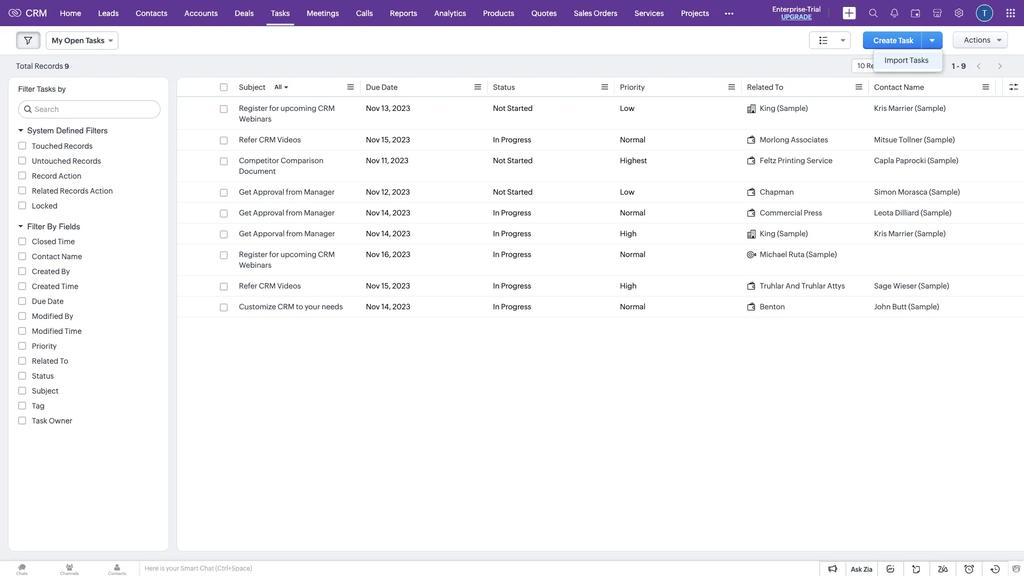 Task type: locate. For each thing, give the bounding box(es) containing it.
0 horizontal spatial task
[[32, 417, 47, 425]]

manager right apporval
[[305, 230, 335, 238]]

nov left 11,
[[366, 156, 380, 165]]

0 vertical spatial date
[[382, 83, 398, 92]]

1 vertical spatial manager
[[304, 209, 335, 217]]

king (sample) link down commercial
[[748, 228, 809, 239]]

kris marrier (sample) down dilliard
[[875, 230, 947, 238]]

filter down total
[[18, 85, 35, 93]]

2 register for upcoming crm webinars from the top
[[239, 250, 335, 270]]

row group containing register for upcoming crm webinars
[[177, 98, 1025, 318]]

progress for morlong
[[502, 136, 532, 144]]

1 register for upcoming crm webinars from the top
[[239, 104, 335, 123]]

due up nov 13, 2023
[[366, 83, 380, 92]]

contact name
[[875, 83, 925, 92], [32, 253, 82, 261]]

date down created time
[[47, 297, 64, 306]]

1 horizontal spatial related to
[[748, 83, 784, 92]]

0 vertical spatial your
[[305, 303, 320, 311]]

1 vertical spatial your
[[166, 565, 179, 573]]

0 horizontal spatial to
[[60, 357, 68, 366]]

high
[[621, 230, 637, 238], [621, 282, 637, 290]]

11,
[[382, 156, 389, 165]]

1 horizontal spatial task
[[899, 36, 914, 45]]

15, down 16,
[[382, 282, 391, 290]]

date
[[382, 83, 398, 92], [47, 297, 64, 306]]

refer up customize
[[239, 282, 258, 290]]

nov left '12,'
[[366, 188, 380, 196]]

task
[[899, 36, 914, 45], [32, 417, 47, 425]]

page
[[907, 62, 923, 70]]

(sample) inside michael ruta (sample) link
[[807, 250, 838, 259]]

normal
[[621, 136, 646, 144], [621, 209, 646, 217], [621, 250, 646, 259], [621, 303, 646, 311]]

9 up the by
[[65, 62, 69, 70]]

commercial press link
[[748, 208, 823, 218]]

filter for filter tasks by
[[18, 85, 35, 93]]

3 nov from the top
[[366, 156, 380, 165]]

1 14, from the top
[[382, 209, 391, 217]]

1 approval from the top
[[253, 188, 285, 196]]

register down apporval
[[239, 250, 268, 259]]

14, down 16,
[[382, 303, 391, 311]]

1 kris from the top
[[875, 104, 888, 113]]

4 in from the top
[[493, 250, 500, 259]]

1 vertical spatial refer
[[239, 282, 258, 290]]

kris down leota
[[875, 230, 888, 238]]

manager for low
[[304, 188, 335, 196]]

in progress for king
[[493, 230, 532, 238]]

1 vertical spatial 15,
[[382, 282, 391, 290]]

(sample) down the leota dilliard (sample)
[[916, 230, 947, 238]]

refer crm videos link up competitor
[[239, 135, 301, 145]]

0 vertical spatial register for upcoming crm webinars
[[239, 104, 335, 123]]

2 modified from the top
[[32, 327, 63, 336]]

0 vertical spatial get approval from manager link
[[239, 187, 335, 198]]

open
[[64, 36, 84, 45]]

videos up customize crm to your needs
[[277, 282, 301, 290]]

search element
[[863, 0, 885, 26]]

1 normal from the top
[[621, 136, 646, 144]]

3 not from the top
[[493, 188, 506, 196]]

2 vertical spatial not started
[[493, 188, 533, 196]]

2 15, from the top
[[382, 282, 391, 290]]

benton link
[[748, 302, 786, 312]]

(sample) inside mitsue tollner (sample) link
[[925, 136, 956, 144]]

not for nov 12, 2023
[[493, 188, 506, 196]]

import tasks link
[[875, 52, 943, 69]]

(sample)
[[778, 104, 809, 113], [916, 104, 947, 113], [925, 136, 956, 144], [928, 156, 959, 165], [930, 188, 961, 196], [921, 209, 952, 217], [778, 230, 809, 238], [916, 230, 947, 238], [807, 250, 838, 259], [919, 282, 950, 290], [909, 303, 940, 311]]

create task button
[[864, 31, 925, 49]]

nov 14, 2023
[[366, 209, 411, 217], [366, 230, 411, 238], [366, 303, 411, 311]]

1 marrier from the top
[[889, 104, 914, 113]]

3 normal from the top
[[621, 250, 646, 259]]

import
[[885, 56, 909, 65]]

1 videos from the top
[[277, 136, 301, 144]]

1 vertical spatial king (sample)
[[761, 230, 809, 238]]

2 kris marrier (sample) from the top
[[875, 230, 947, 238]]

not started for nov 12, 2023
[[493, 188, 533, 196]]

related to
[[748, 83, 784, 92], [32, 357, 68, 366]]

navigation
[[972, 58, 1009, 74]]

nov right needs
[[366, 303, 380, 311]]

tasks right open on the top left of page
[[86, 36, 105, 45]]

1 vertical spatial low
[[621, 188, 635, 196]]

0 horizontal spatial subject
[[32, 387, 59, 396]]

0 vertical spatial refer crm videos link
[[239, 135, 301, 145]]

benton
[[761, 303, 786, 311]]

progress for commercial
[[502, 209, 532, 217]]

15, for normal
[[382, 136, 391, 144]]

15, up 11,
[[382, 136, 391, 144]]

(sample) inside john butt (sample) link
[[909, 303, 940, 311]]

register for upcoming crm webinars down all
[[239, 104, 335, 123]]

2 kris marrier (sample) link from the top
[[875, 228, 947, 239]]

2 king (sample) link from the top
[[748, 228, 809, 239]]

michael ruta (sample) link
[[748, 249, 838, 260]]

Other Modules field
[[718, 5, 741, 22]]

nov 15, 2023 up "nov 11, 2023"
[[366, 136, 411, 144]]

get approval from manager link up get apporval from manager
[[239, 208, 335, 218]]

manager for high
[[305, 230, 335, 238]]

accounts link
[[176, 0, 227, 26]]

started for nov 11, 2023
[[508, 156, 533, 165]]

commercial press
[[761, 209, 823, 217]]

0 horizontal spatial action
[[59, 172, 81, 180]]

2 marrier from the top
[[889, 230, 914, 238]]

marrier for high
[[889, 230, 914, 238]]

competitor comparison document link
[[239, 155, 356, 177]]

1 refer crm videos link from the top
[[239, 135, 301, 145]]

1 vertical spatial to
[[60, 357, 68, 366]]

low down highest
[[621, 188, 635, 196]]

kris marrier (sample) link down dilliard
[[875, 228, 947, 239]]

0 vertical spatial due date
[[366, 83, 398, 92]]

14, up 16,
[[382, 230, 391, 238]]

0 vertical spatial for
[[269, 104, 279, 113]]

(sample) up mitsue tollner (sample)
[[916, 104, 947, 113]]

1 in progress from the top
[[493, 136, 532, 144]]

records up filter tasks by
[[35, 62, 63, 70]]

in for commercial
[[493, 209, 500, 217]]

1 vertical spatial videos
[[277, 282, 301, 290]]

truhlar right and
[[802, 282, 826, 290]]

2 normal from the top
[[621, 209, 646, 217]]

1 king (sample) link from the top
[[748, 103, 809, 114]]

(sample) right tollner
[[925, 136, 956, 144]]

nov for michael ruta (sample) link
[[366, 250, 380, 259]]

nov 11, 2023
[[366, 156, 409, 165]]

1 kris marrier (sample) link from the top
[[875, 103, 947, 114]]

1 vertical spatial not
[[493, 156, 506, 165]]

15, for high
[[382, 282, 391, 290]]

2 nov 15, 2023 from the top
[[366, 282, 411, 290]]

time down fields
[[58, 238, 75, 246]]

ask zia
[[852, 566, 873, 573]]

2 high from the top
[[621, 282, 637, 290]]

trial
[[808, 5, 822, 13]]

register for upcoming crm webinars link down get apporval from manager
[[239, 249, 356, 271]]

3 get from the top
[[239, 230, 252, 238]]

1 vertical spatial refer crm videos link
[[239, 281, 301, 291]]

5 nov from the top
[[366, 209, 380, 217]]

modified down modified by
[[32, 327, 63, 336]]

1 get from the top
[[239, 188, 252, 196]]

for down all
[[269, 104, 279, 113]]

refer crm videos up competitor
[[239, 136, 301, 144]]

by inside filter by fields dropdown button
[[47, 222, 57, 231]]

1 vertical spatial from
[[286, 209, 303, 217]]

3 progress from the top
[[502, 230, 532, 238]]

not started for nov 11, 2023
[[493, 156, 533, 165]]

filter for filter by fields
[[27, 222, 45, 231]]

9 right '-'
[[962, 62, 967, 70]]

2023 for refer crm videos link for normal
[[393, 136, 411, 144]]

0 horizontal spatial related to
[[32, 357, 68, 366]]

(sample) inside capla paprocki (sample) link
[[928, 156, 959, 165]]

4 nov from the top
[[366, 188, 380, 196]]

1 truhlar from the left
[[761, 282, 785, 290]]

0 vertical spatial nov 15, 2023
[[366, 136, 411, 144]]

feltz printing service link
[[748, 155, 833, 166]]

normal for commercial
[[621, 209, 646, 217]]

normal for morlong
[[621, 136, 646, 144]]

nov 15, 2023 down nov 16, 2023
[[366, 282, 411, 290]]

nov for commercial press link at the top right of the page
[[366, 209, 380, 217]]

1 vertical spatial started
[[508, 156, 533, 165]]

nov down nov 16, 2023
[[366, 282, 380, 290]]

1 register for upcoming crm webinars link from the top
[[239, 103, 356, 124]]

1 register from the top
[[239, 104, 268, 113]]

reports
[[390, 9, 418, 17]]

0 vertical spatial started
[[508, 104, 533, 113]]

1 upcoming from the top
[[281, 104, 317, 113]]

1 high from the top
[[621, 230, 637, 238]]

10 Records Per Page field
[[852, 59, 937, 73]]

get apporval from manager
[[239, 230, 335, 238]]

1 for from the top
[[269, 104, 279, 113]]

1 nov 14, 2023 from the top
[[366, 209, 411, 217]]

calendar image
[[912, 9, 921, 17]]

0 vertical spatial get approval from manager
[[239, 188, 335, 196]]

4 in progress from the top
[[493, 250, 532, 259]]

records right 10
[[867, 62, 894, 70]]

1 nov 15, 2023 from the top
[[366, 136, 411, 144]]

1 horizontal spatial action
[[90, 187, 113, 195]]

0 horizontal spatial name
[[62, 253, 82, 261]]

register up competitor
[[239, 104, 268, 113]]

2 created from the top
[[32, 282, 60, 291]]

3 14, from the top
[[382, 303, 391, 311]]

in for michael
[[493, 250, 500, 259]]

1 15, from the top
[[382, 136, 391, 144]]

-
[[958, 62, 960, 70]]

4 normal from the top
[[621, 303, 646, 311]]

king (sample) up morlong associates link
[[761, 104, 809, 113]]

upcoming down get apporval from manager
[[281, 250, 317, 259]]

1 vertical spatial approval
[[253, 209, 285, 217]]

(sample) right paprocki
[[928, 156, 959, 165]]

projects
[[682, 9, 710, 17]]

1 vertical spatial kris marrier (sample)
[[875, 230, 947, 238]]

2 in progress from the top
[[493, 209, 532, 217]]

leads
[[98, 9, 119, 17]]

for
[[269, 104, 279, 113], [269, 250, 279, 259]]

1 in from the top
[[493, 136, 500, 144]]

1 vertical spatial due
[[32, 297, 46, 306]]

3 not started from the top
[[493, 188, 533, 196]]

upcoming for nov 13, 2023
[[281, 104, 317, 113]]

1 nov from the top
[[366, 104, 380, 113]]

3 in from the top
[[493, 230, 500, 238]]

5 in from the top
[[493, 282, 500, 290]]

subject left all
[[239, 83, 266, 92]]

2 vertical spatial from
[[286, 230, 303, 238]]

webinars
[[239, 115, 272, 123], [239, 261, 272, 270]]

king (sample) down commercial press link at the top right of the page
[[761, 230, 809, 238]]

kris marrier (sample) for high
[[875, 230, 947, 238]]

nov 15, 2023 for normal
[[366, 136, 411, 144]]

action up filter by fields dropdown button
[[90, 187, 113, 195]]

0 vertical spatial filter
[[18, 85, 35, 93]]

2 from from the top
[[286, 209, 303, 217]]

0 vertical spatial approval
[[253, 188, 285, 196]]

9 for total records 9
[[65, 62, 69, 70]]

0 vertical spatial kris
[[875, 104, 888, 113]]

0 horizontal spatial contact
[[32, 253, 60, 261]]

nov up nov 16, 2023
[[366, 230, 380, 238]]

2 refer from the top
[[239, 282, 258, 290]]

1 low from the top
[[621, 104, 635, 113]]

1 vertical spatial refer crm videos
[[239, 282, 301, 290]]

priority
[[621, 83, 645, 92], [32, 342, 57, 351]]

nov for benton link
[[366, 303, 380, 311]]

0 vertical spatial get
[[239, 188, 252, 196]]

0 horizontal spatial truhlar
[[761, 282, 785, 290]]

in progress for commercial
[[493, 209, 532, 217]]

0 vertical spatial from
[[286, 188, 303, 196]]

marrier for low
[[889, 104, 914, 113]]

1 horizontal spatial contact name
[[875, 83, 925, 92]]

2023 for register for upcoming crm webinars 'link' related to nov 16, 2023
[[393, 250, 411, 259]]

register for upcoming crm webinars link for nov 13, 2023
[[239, 103, 356, 124]]

in
[[493, 136, 500, 144], [493, 209, 500, 217], [493, 230, 500, 238], [493, 250, 500, 259], [493, 282, 500, 290], [493, 303, 500, 311]]

2 get approval from manager from the top
[[239, 209, 335, 217]]

1 vertical spatial date
[[47, 297, 64, 306]]

nov left 16,
[[366, 250, 380, 259]]

approval up apporval
[[253, 209, 285, 217]]

marrier up tollner
[[889, 104, 914, 113]]

2 kris from the top
[[875, 230, 888, 238]]

nov 14, 2023 for get apporval from manager
[[366, 230, 411, 238]]

1 refer from the top
[[239, 136, 258, 144]]

0 vertical spatial king (sample) link
[[748, 103, 809, 114]]

0 vertical spatial high
[[621, 230, 637, 238]]

(sample) right morasca
[[930, 188, 961, 196]]

1 not from the top
[[493, 104, 506, 113]]

get approval from manager for nov 12, 2023
[[239, 188, 335, 196]]

(sample) down simon morasca (sample) link
[[921, 209, 952, 217]]

mitsue tollner (sample) link
[[875, 135, 956, 145]]

9 nov from the top
[[366, 303, 380, 311]]

for for nov 13, 2023
[[269, 104, 279, 113]]

for down apporval
[[269, 250, 279, 259]]

attys
[[828, 282, 846, 290]]

2 vertical spatial get
[[239, 230, 252, 238]]

simon
[[875, 188, 897, 196]]

2 nov 14, 2023 from the top
[[366, 230, 411, 238]]

0 vertical spatial created
[[32, 267, 60, 276]]

register for upcoming crm webinars link
[[239, 103, 356, 124], [239, 249, 356, 271]]

ruta
[[789, 250, 805, 259]]

1 started from the top
[[508, 104, 533, 113]]

create menu image
[[843, 7, 857, 19]]

1 progress from the top
[[502, 136, 532, 144]]

tasks right deals
[[271, 9, 290, 17]]

created for created by
[[32, 267, 60, 276]]

kris marrier (sample) link
[[875, 103, 947, 114], [875, 228, 947, 239]]

kris up mitsue
[[875, 104, 888, 113]]

service
[[807, 156, 833, 165]]

time down modified by
[[65, 327, 82, 336]]

nov
[[366, 104, 380, 113], [366, 136, 380, 144], [366, 156, 380, 165], [366, 188, 380, 196], [366, 209, 380, 217], [366, 230, 380, 238], [366, 250, 380, 259], [366, 282, 380, 290], [366, 303, 380, 311]]

1 horizontal spatial contact
[[875, 83, 903, 92]]

related
[[748, 83, 774, 92], [32, 187, 58, 195], [32, 357, 58, 366]]

by for filter
[[47, 222, 57, 231]]

(sample) for feltz printing service link
[[928, 156, 959, 165]]

(sample) inside simon morasca (sample) link
[[930, 188, 961, 196]]

1 king (sample) from the top
[[761, 104, 809, 113]]

progress for king
[[502, 230, 532, 238]]

1 vertical spatial for
[[269, 250, 279, 259]]

(sample) up michael ruta (sample) link
[[778, 230, 809, 238]]

2023 for nov 12, 2023's get approval from manager link
[[392, 188, 410, 196]]

nov down nov 12, 2023
[[366, 209, 380, 217]]

9 inside total records 9
[[65, 62, 69, 70]]

king
[[761, 104, 776, 113], [761, 230, 776, 238]]

filter up closed
[[27, 222, 45, 231]]

sage wieser (sample)
[[875, 282, 950, 290]]

contacts link
[[127, 0, 176, 26]]

1 created from the top
[[32, 267, 60, 276]]

king up "morlong"
[[761, 104, 776, 113]]

(sample) down sage wieser (sample) link at the right of the page
[[909, 303, 940, 311]]

2 low from the top
[[621, 188, 635, 196]]

5 in progress from the top
[[493, 282, 532, 290]]

time for modified time
[[65, 327, 82, 336]]

0 vertical spatial king (sample)
[[761, 104, 809, 113]]

time
[[58, 238, 75, 246], [61, 282, 78, 291], [65, 327, 82, 336]]

0 horizontal spatial date
[[47, 297, 64, 306]]

2 14, from the top
[[382, 230, 391, 238]]

refer up competitor
[[239, 136, 258, 144]]

2 approval from the top
[[253, 209, 285, 217]]

0 vertical spatial contact name
[[875, 83, 925, 92]]

1 not started from the top
[[493, 104, 533, 113]]

2 get approval from manager link from the top
[[239, 208, 335, 218]]

upcoming down all
[[281, 104, 317, 113]]

filter inside dropdown button
[[27, 222, 45, 231]]

your right to
[[305, 303, 320, 311]]

due up modified by
[[32, 297, 46, 306]]

high for king (sample)
[[621, 230, 637, 238]]

refer for high
[[239, 282, 258, 290]]

(sample) right ruta
[[807, 250, 838, 259]]

low for chapman
[[621, 188, 635, 196]]

from for low
[[286, 188, 303, 196]]

due date up 13,
[[366, 83, 398, 92]]

1 vertical spatial not started
[[493, 156, 533, 165]]

0 vertical spatial marrier
[[889, 104, 914, 113]]

refer crm videos link
[[239, 135, 301, 145], [239, 281, 301, 291]]

subject up tag
[[32, 387, 59, 396]]

2 register from the top
[[239, 250, 268, 259]]

0 vertical spatial 14,
[[382, 209, 391, 217]]

1 kris marrier (sample) from the top
[[875, 104, 947, 113]]

tasks left the by
[[37, 85, 56, 93]]

contact name down per
[[875, 83, 925, 92]]

0 vertical spatial time
[[58, 238, 75, 246]]

zia
[[864, 566, 873, 573]]

contact down 10 records per page
[[875, 83, 903, 92]]

0 vertical spatial related to
[[748, 83, 784, 92]]

nov up "nov 11, 2023"
[[366, 136, 380, 144]]

quotes link
[[523, 0, 566, 26]]

records
[[35, 62, 63, 70], [867, 62, 894, 70], [64, 142, 93, 150], [73, 157, 101, 165], [60, 187, 89, 195]]

records for total
[[35, 62, 63, 70]]

name
[[904, 83, 925, 92], [62, 253, 82, 261]]

get approval from manager down competitor comparison document
[[239, 188, 335, 196]]

leads link
[[90, 0, 127, 26]]

0 vertical spatial refer
[[239, 136, 258, 144]]

0 horizontal spatial due
[[32, 297, 46, 306]]

nov left 13,
[[366, 104, 380, 113]]

task up import tasks
[[899, 36, 914, 45]]

2 started from the top
[[508, 156, 533, 165]]

from up get apporval from manager link
[[286, 209, 303, 217]]

approval down document
[[253, 188, 285, 196]]

tasks
[[271, 9, 290, 17], [86, 36, 105, 45], [911, 56, 929, 65], [37, 85, 56, 93]]

1 vertical spatial filter
[[27, 222, 45, 231]]

0 vertical spatial not started
[[493, 104, 533, 113]]

kris marrier (sample) link for high
[[875, 228, 947, 239]]

2 webinars from the top
[[239, 261, 272, 270]]

2 nov from the top
[[366, 136, 380, 144]]

records for touched
[[64, 142, 93, 150]]

1 vertical spatial status
[[32, 372, 54, 381]]

status
[[493, 83, 515, 92], [32, 372, 54, 381]]

(sample) inside leota dilliard (sample) link
[[921, 209, 952, 217]]

signals image
[[892, 9, 899, 18]]

contact down closed
[[32, 253, 60, 261]]

0 vertical spatial kris marrier (sample) link
[[875, 103, 947, 114]]

high for truhlar and truhlar attys
[[621, 282, 637, 290]]

needs
[[322, 303, 343, 311]]

1 from from the top
[[286, 188, 303, 196]]

enterprise-
[[773, 5, 808, 13]]

0 vertical spatial by
[[47, 222, 57, 231]]

records down defined
[[64, 142, 93, 150]]

2 not from the top
[[493, 156, 506, 165]]

7 nov from the top
[[366, 250, 380, 259]]

locked
[[32, 202, 58, 210]]

1 vertical spatial register for upcoming crm webinars
[[239, 250, 335, 270]]

3 in progress from the top
[[493, 230, 532, 238]]

1 webinars from the top
[[239, 115, 272, 123]]

kris marrier (sample) up tollner
[[875, 104, 947, 113]]

task down tag
[[32, 417, 47, 425]]

1 horizontal spatial due
[[366, 83, 380, 92]]

record action
[[32, 172, 81, 180]]

3 nov 14, 2023 from the top
[[366, 303, 411, 311]]

1 vertical spatial task
[[32, 417, 47, 425]]

name down closed time
[[62, 253, 82, 261]]

row group
[[177, 98, 1025, 318]]

get for low
[[239, 188, 252, 196]]

0 vertical spatial register for upcoming crm webinars link
[[239, 103, 356, 124]]

records inside 'field'
[[867, 62, 894, 70]]

time down created by in the left top of the page
[[61, 282, 78, 291]]

2 king (sample) from the top
[[761, 230, 809, 238]]

created down created by in the left top of the page
[[32, 282, 60, 291]]

due date up modified by
[[32, 297, 64, 306]]

2 for from the top
[[269, 250, 279, 259]]

0 vertical spatial contact
[[875, 83, 903, 92]]

1 refer crm videos from the top
[[239, 136, 301, 144]]

create
[[874, 36, 898, 45]]

(sample) for commercial press link at the top right of the page
[[921, 209, 952, 217]]

truhlar
[[761, 282, 785, 290], [802, 282, 826, 290]]

0 vertical spatial 15,
[[382, 136, 391, 144]]

2 in from the top
[[493, 209, 500, 217]]

register for upcoming crm webinars down get apporval from manager
[[239, 250, 335, 270]]

chats image
[[0, 562, 44, 577]]

2 not started from the top
[[493, 156, 533, 165]]

date up nov 13, 2023
[[382, 83, 398, 92]]

1 get approval from manager link from the top
[[239, 187, 335, 198]]

1 king from the top
[[761, 104, 776, 113]]

simon morasca (sample)
[[875, 188, 961, 196]]

1 get approval from manager from the top
[[239, 188, 335, 196]]

1 horizontal spatial priority
[[621, 83, 645, 92]]

home
[[60, 9, 81, 17]]

butt
[[893, 303, 908, 311]]

1 horizontal spatial truhlar
[[802, 282, 826, 290]]

search image
[[870, 9, 879, 18]]

refer crm videos up customize
[[239, 282, 301, 290]]

webinars for nov 16, 2023
[[239, 261, 272, 270]]

get approval from manager
[[239, 188, 335, 196], [239, 209, 335, 217]]

1 modified from the top
[[32, 312, 63, 321]]

by up closed time
[[47, 222, 57, 231]]

refer crm videos link up customize
[[239, 281, 301, 291]]

0 horizontal spatial 9
[[65, 62, 69, 70]]

2 get from the top
[[239, 209, 252, 217]]

2 refer crm videos link from the top
[[239, 281, 301, 291]]

0 vertical spatial register
[[239, 104, 268, 113]]

2 refer crm videos from the top
[[239, 282, 301, 290]]

0 vertical spatial nov 14, 2023
[[366, 209, 411, 217]]

in for king
[[493, 230, 500, 238]]

home link
[[52, 0, 90, 26]]

1 vertical spatial 14,
[[382, 230, 391, 238]]

created for created time
[[32, 282, 60, 291]]

videos for normal
[[277, 136, 301, 144]]

2 upcoming from the top
[[281, 250, 317, 259]]

1 horizontal spatial to
[[776, 83, 784, 92]]

size image
[[820, 36, 828, 45]]

5 progress from the top
[[502, 282, 532, 290]]

16,
[[382, 250, 391, 259]]

from for high
[[286, 230, 303, 238]]

contact
[[875, 83, 903, 92], [32, 253, 60, 261]]

videos
[[277, 136, 301, 144], [277, 282, 301, 290]]

3 started from the top
[[508, 188, 533, 196]]

low up highest
[[621, 104, 635, 113]]

2023 for get approval from manager link for nov 14, 2023
[[393, 209, 411, 217]]

1 vertical spatial created
[[32, 282, 60, 291]]

None field
[[810, 31, 851, 49]]

10
[[858, 62, 866, 70]]

1 vertical spatial nov 14, 2023
[[366, 230, 411, 238]]

2 king from the top
[[761, 230, 776, 238]]

register for upcoming crm webinars link down all
[[239, 103, 356, 124]]

get approval from manager link down competitor comparison document
[[239, 187, 335, 198]]

0 vertical spatial not
[[493, 104, 506, 113]]

signals element
[[885, 0, 905, 26]]

nov 16, 2023
[[366, 250, 411, 259]]

name down page
[[904, 83, 925, 92]]

1 vertical spatial modified
[[32, 327, 63, 336]]

(sample) inside sage wieser (sample) link
[[919, 282, 950, 290]]

capla paprocki (sample) link
[[875, 155, 959, 166]]

1 horizontal spatial 9
[[962, 62, 967, 70]]

1 vertical spatial get approval from manager
[[239, 209, 335, 217]]

competitor
[[239, 156, 279, 165]]

from right apporval
[[286, 230, 303, 238]]

modified for modified by
[[32, 312, 63, 321]]

get approval from manager up get apporval from manager
[[239, 209, 335, 217]]

2 progress from the top
[[502, 209, 532, 217]]

by up created time
[[61, 267, 70, 276]]

kris marrier (sample)
[[875, 104, 947, 113], [875, 230, 947, 238]]

per
[[895, 62, 906, 70]]

get approval from manager link for nov 14, 2023
[[239, 208, 335, 218]]

not started for nov 13, 2023
[[493, 104, 533, 113]]

1 vertical spatial register
[[239, 250, 268, 259]]

manager up get apporval from manager
[[304, 209, 335, 217]]

normal for michael
[[621, 250, 646, 259]]



Task type: describe. For each thing, give the bounding box(es) containing it.
king (sample) link for low
[[748, 103, 809, 114]]

1 horizontal spatial subject
[[239, 83, 266, 92]]

your inside row group
[[305, 303, 320, 311]]

upgrade
[[782, 13, 813, 21]]

in progress for michael
[[493, 250, 532, 259]]

john
[[875, 303, 892, 311]]

progress for truhlar
[[502, 282, 532, 290]]

refer crm videos link for high
[[239, 281, 301, 291]]

6 in progress from the top
[[493, 303, 532, 311]]

0 vertical spatial due
[[366, 83, 380, 92]]

chat
[[200, 565, 214, 573]]

records for 10
[[867, 62, 894, 70]]

michael
[[761, 250, 788, 259]]

deals
[[235, 9, 254, 17]]

14, for customize crm to your needs
[[382, 303, 391, 311]]

2023 for register for upcoming crm webinars 'link' related to nov 13, 2023
[[393, 104, 411, 113]]

king for high
[[761, 230, 776, 238]]

closed time
[[32, 238, 75, 246]]

fields
[[59, 222, 80, 231]]

untouched records
[[32, 157, 101, 165]]

(sample) for low king (sample) link
[[916, 104, 947, 113]]

analytics
[[435, 9, 466, 17]]

nov for truhlar and truhlar attys link
[[366, 282, 380, 290]]

modified time
[[32, 327, 82, 336]]

1 vertical spatial priority
[[32, 342, 57, 351]]

meetings link
[[299, 0, 348, 26]]

in progress for morlong
[[493, 136, 532, 144]]

printing
[[778, 156, 806, 165]]

enterprise-trial upgrade
[[773, 5, 822, 21]]

progress for michael
[[502, 250, 532, 259]]

tasks link
[[263, 0, 299, 26]]

created by
[[32, 267, 70, 276]]

create menu element
[[837, 0, 863, 26]]

6 nov from the top
[[366, 230, 380, 238]]

kris for low
[[875, 104, 888, 113]]

refer crm videos link for normal
[[239, 135, 301, 145]]

and
[[786, 282, 801, 290]]

by for created
[[61, 267, 70, 276]]

14, for get apporval from manager
[[382, 230, 391, 238]]

record
[[32, 172, 57, 180]]

system
[[27, 126, 54, 135]]

touched records
[[32, 142, 93, 150]]

not for nov 11, 2023
[[493, 156, 506, 165]]

accounts
[[185, 9, 218, 17]]

commercial
[[761, 209, 803, 217]]

sage wieser (sample) link
[[875, 281, 950, 291]]

0 vertical spatial action
[[59, 172, 81, 180]]

truhlar and truhlar attys
[[761, 282, 846, 290]]

king (sample) link for high
[[748, 228, 809, 239]]

(sample) for morlong associates link
[[925, 136, 956, 144]]

actions
[[965, 36, 991, 44]]

0 horizontal spatial your
[[166, 565, 179, 573]]

chapman
[[761, 188, 795, 196]]

1 horizontal spatial date
[[382, 83, 398, 92]]

john butt (sample) link
[[875, 302, 940, 312]]

michael ruta (sample)
[[761, 250, 838, 259]]

1 vertical spatial related
[[32, 187, 58, 195]]

manager for normal
[[304, 209, 335, 217]]

deals link
[[227, 0, 263, 26]]

(sample) for benton link
[[909, 303, 940, 311]]

feltz printing service
[[761, 156, 833, 165]]

register for nov 16, 2023
[[239, 250, 268, 259]]

get approval from manager for nov 14, 2023
[[239, 209, 335, 217]]

defined
[[56, 126, 84, 135]]

tasks right per
[[911, 56, 929, 65]]

0 vertical spatial name
[[904, 83, 925, 92]]

6 progress from the top
[[502, 303, 532, 311]]

time for closed time
[[58, 238, 75, 246]]

leota
[[875, 209, 894, 217]]

(sample) for high king (sample) link
[[916, 230, 947, 238]]

leota dilliard (sample) link
[[875, 208, 952, 218]]

projects link
[[673, 0, 718, 26]]

2023 for get apporval from manager link
[[393, 230, 411, 238]]

get for high
[[239, 230, 252, 238]]

kris for high
[[875, 230, 888, 238]]

task owner
[[32, 417, 72, 425]]

nov 14, 2023 for get approval from manager
[[366, 209, 411, 217]]

import tasks
[[885, 56, 929, 65]]

services link
[[627, 0, 673, 26]]

2 truhlar from the left
[[802, 282, 826, 290]]

1 vertical spatial contact name
[[32, 253, 82, 261]]

get approval from manager link for nov 12, 2023
[[239, 187, 335, 198]]

kris marrier (sample) for low
[[875, 104, 947, 113]]

0 vertical spatial to
[[776, 83, 784, 92]]

meetings
[[307, 9, 339, 17]]

orders
[[594, 9, 618, 17]]

records for related
[[60, 187, 89, 195]]

modified for modified time
[[32, 327, 63, 336]]

is
[[160, 565, 165, 573]]

created time
[[32, 282, 78, 291]]

profile element
[[971, 0, 1000, 26]]

for for nov 16, 2023
[[269, 250, 279, 259]]

nov for morlong associates link
[[366, 136, 380, 144]]

low for king (sample)
[[621, 104, 635, 113]]

nov for feltz printing service link
[[366, 156, 380, 165]]

0 horizontal spatial status
[[32, 372, 54, 381]]

chapman link
[[748, 187, 795, 198]]

kris marrier (sample) link for low
[[875, 103, 947, 114]]

closed
[[32, 238, 56, 246]]

nov 14, 2023 for customize crm to your needs
[[366, 303, 411, 311]]

tag
[[32, 402, 45, 411]]

simon morasca (sample) link
[[875, 187, 961, 198]]

14, for get approval from manager
[[382, 209, 391, 217]]

2023 for 'customize crm to your needs' link
[[393, 303, 411, 311]]

customize crm to your needs link
[[239, 302, 343, 312]]

0 vertical spatial related
[[748, 83, 774, 92]]

leota dilliard (sample)
[[875, 209, 952, 217]]

sales orders
[[574, 9, 618, 17]]

from for normal
[[286, 209, 303, 217]]

in progress for truhlar
[[493, 282, 532, 290]]

register for nov 13, 2023
[[239, 104, 268, 113]]

filter by fields button
[[9, 217, 169, 236]]

by for modified
[[65, 312, 73, 321]]

get for normal
[[239, 209, 252, 217]]

task inside 'button'
[[899, 36, 914, 45]]

all
[[275, 84, 282, 90]]

mitsue
[[875, 136, 898, 144]]

tasks inside field
[[86, 36, 105, 45]]

12,
[[382, 188, 391, 196]]

owner
[[49, 417, 72, 425]]

services
[[635, 9, 665, 17]]

register for upcoming crm webinars for nov 16, 2023
[[239, 250, 335, 270]]

contacts image
[[95, 562, 139, 577]]

0 vertical spatial priority
[[621, 83, 645, 92]]

highest
[[621, 156, 648, 165]]

not for nov 13, 2023
[[493, 104, 506, 113]]

press
[[805, 209, 823, 217]]

1 vertical spatial name
[[62, 253, 82, 261]]

upcoming for nov 16, 2023
[[281, 250, 317, 259]]

my open tasks
[[52, 36, 105, 45]]

morlong associates link
[[748, 135, 829, 145]]

1 horizontal spatial status
[[493, 83, 515, 92]]

1 vertical spatial subject
[[32, 387, 59, 396]]

videos for high
[[277, 282, 301, 290]]

calls link
[[348, 0, 382, 26]]

sage
[[875, 282, 892, 290]]

in for morlong
[[493, 136, 500, 144]]

approval for nov 12, 2023
[[253, 188, 285, 196]]

contacts
[[136, 9, 168, 17]]

products link
[[475, 0, 523, 26]]

started for nov 13, 2023
[[508, 104, 533, 113]]

king (sample) for low
[[761, 104, 809, 113]]

10 records per page
[[858, 62, 923, 70]]

nov for the chapman "link"
[[366, 188, 380, 196]]

morlong associates
[[761, 136, 829, 144]]

(sample) up morlong associates
[[778, 104, 809, 113]]

records for untouched
[[73, 157, 101, 165]]

untouched
[[32, 157, 71, 165]]

Search text field
[[19, 101, 160, 118]]

profile image
[[977, 5, 994, 22]]

customize crm to your needs
[[239, 303, 343, 311]]

1 vertical spatial action
[[90, 187, 113, 195]]

comparison
[[281, 156, 324, 165]]

refer for normal
[[239, 136, 258, 144]]

nov 15, 2023 for high
[[366, 282, 411, 290]]

sales
[[574, 9, 593, 17]]

My Open Tasks field
[[46, 31, 118, 50]]

2023 for competitor comparison document link
[[391, 156, 409, 165]]

1
[[953, 62, 956, 70]]

1 vertical spatial due date
[[32, 297, 64, 306]]

smart
[[181, 565, 199, 573]]

approval for nov 14, 2023
[[253, 209, 285, 217]]

by
[[58, 85, 66, 93]]

webinars for nov 13, 2023
[[239, 115, 272, 123]]

mitsue tollner (sample)
[[875, 136, 956, 144]]

6 in from the top
[[493, 303, 500, 311]]

1 vertical spatial contact
[[32, 253, 60, 261]]

customize
[[239, 303, 276, 311]]

associates
[[792, 136, 829, 144]]

modified by
[[32, 312, 73, 321]]

document
[[239, 167, 276, 176]]

(sample) for truhlar and truhlar attys link
[[919, 282, 950, 290]]

refer crm videos for normal
[[239, 136, 301, 144]]

filters
[[86, 126, 108, 135]]

filter by fields
[[27, 222, 80, 231]]

king for low
[[761, 104, 776, 113]]

reports link
[[382, 0, 426, 26]]

king (sample) for high
[[761, 230, 809, 238]]

refer crm videos for high
[[239, 282, 301, 290]]

register for upcoming crm webinars for nov 13, 2023
[[239, 104, 335, 123]]

2023 for refer crm videos link for high
[[393, 282, 411, 290]]

channels image
[[48, 562, 91, 577]]

tollner
[[900, 136, 923, 144]]

2 vertical spatial related
[[32, 357, 58, 366]]



Task type: vqa. For each thing, say whether or not it's contained in the screenshot.


